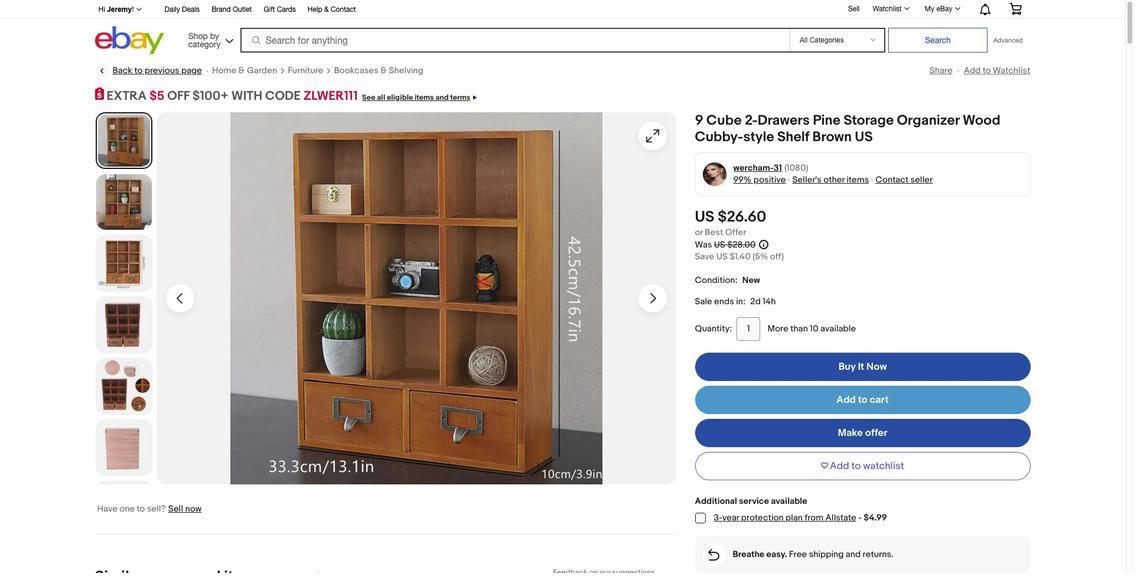 Task type: locate. For each thing, give the bounding box(es) containing it.
to left cart at bottom
[[858, 394, 868, 406]]

& left shelving at the left of the page
[[381, 65, 387, 76]]

add to cart
[[837, 394, 889, 406]]

bookcases & shelving link
[[334, 65, 423, 77]]

positive
[[754, 174, 786, 185]]

wercham-
[[733, 162, 774, 173]]

ends
[[714, 296, 734, 307]]

us inside the 9 cube 2-drawers pine storage organizer wood cubby-style shelf brown us
[[855, 129, 873, 145]]

0 vertical spatial and
[[436, 93, 449, 102]]

0 horizontal spatial watchlist
[[873, 5, 902, 13]]

picture 3 of 9 image
[[96, 235, 152, 291]]

off)
[[770, 251, 784, 262]]

$26.60
[[718, 208, 766, 226]]

1 vertical spatial watchlist
[[993, 65, 1031, 76]]

add to watchlist
[[830, 460, 904, 472]]

add for add to cart
[[837, 394, 856, 406]]

help & contact link
[[308, 4, 356, 17]]

0 horizontal spatial contact
[[331, 5, 356, 14]]

none submit inside shop by category banner
[[888, 28, 988, 53]]

items right eligible
[[415, 93, 434, 102]]

1 vertical spatial items
[[847, 174, 869, 185]]

add to cart link
[[695, 386, 1031, 414]]

advanced link
[[988, 28, 1029, 52]]

shelving
[[389, 65, 423, 76]]

account navigation
[[92, 0, 1031, 18]]

0 vertical spatial sell
[[848, 5, 860, 13]]

jeremy
[[107, 5, 132, 14]]

0 vertical spatial add
[[964, 65, 981, 76]]

available up the "plan"
[[771, 495, 807, 507]]

seller's other items
[[792, 174, 869, 185]]

& for garden
[[238, 65, 245, 76]]

$100+
[[192, 89, 229, 104]]

1 horizontal spatial available
[[820, 323, 856, 334]]

with details__icon image
[[708, 549, 720, 560]]

gift cards link
[[264, 4, 296, 17]]

picture 5 of 9 image
[[96, 358, 152, 414]]

watchlist
[[873, 5, 902, 13], [993, 65, 1031, 76]]

1 horizontal spatial contact
[[876, 174, 909, 185]]

contact right help
[[331, 5, 356, 14]]

quantity:
[[695, 323, 732, 334]]

shop
[[188, 31, 208, 40]]

add for add to watchlist
[[964, 65, 981, 76]]

organizer
[[897, 112, 960, 129]]

0 vertical spatial items
[[415, 93, 434, 102]]

your shopping cart image
[[1009, 3, 1022, 15]]

buy it now link
[[695, 352, 1031, 381]]

0 vertical spatial available
[[820, 323, 856, 334]]

items right the other on the top
[[847, 174, 869, 185]]

1 vertical spatial sell
[[168, 503, 183, 514]]

sell left now
[[168, 503, 183, 514]]

& right 'home'
[[238, 65, 245, 76]]

99% positive link
[[733, 174, 786, 185]]

category
[[188, 39, 221, 49]]

0 horizontal spatial and
[[436, 93, 449, 102]]

easy.
[[767, 549, 787, 560]]

style
[[743, 129, 774, 145]]

seller
[[911, 174, 933, 185]]

wercham-31 link
[[733, 162, 782, 174]]

my ebay
[[925, 5, 953, 13]]

sale
[[695, 296, 712, 307]]

add down make
[[830, 460, 849, 472]]

1 vertical spatial add
[[837, 394, 856, 406]]

10
[[810, 323, 818, 334]]

zlwer111
[[303, 89, 358, 104]]

0 vertical spatial contact
[[331, 5, 356, 14]]

condition: new
[[695, 274, 760, 286]]

& for contact
[[324, 5, 329, 14]]

None text field
[[281, 571, 312, 573]]

to for cart
[[858, 394, 868, 406]]

1 vertical spatial and
[[846, 549, 861, 560]]

wercham 31 image
[[702, 162, 727, 186]]

drawers
[[758, 112, 810, 129]]

3-year protection plan from allstate - $4.99
[[714, 512, 887, 523]]

us right brown
[[855, 129, 873, 145]]

contact seller link
[[876, 174, 933, 185]]

home & garden
[[212, 65, 277, 76]]

to
[[134, 65, 143, 76], [983, 65, 991, 76], [858, 394, 868, 406], [852, 460, 861, 472], [137, 503, 145, 514]]

sell link
[[843, 5, 865, 13]]

picture 2 of 9 image
[[96, 174, 152, 230]]

& inside help & contact link
[[324, 5, 329, 14]]

extra
[[107, 89, 147, 104]]

home & garden link
[[212, 65, 277, 77]]

& for shelving
[[381, 65, 387, 76]]

was
[[695, 239, 712, 250]]

outlet
[[233, 5, 252, 14]]

add right share button
[[964, 65, 981, 76]]

sell left watchlist 'link'
[[848, 5, 860, 13]]

and left returns.
[[846, 549, 861, 560]]

from
[[805, 512, 824, 523]]

brand
[[212, 5, 231, 14]]

new
[[742, 274, 760, 286]]

1 horizontal spatial &
[[324, 5, 329, 14]]

bookcases
[[334, 65, 379, 76]]

2 horizontal spatial &
[[381, 65, 387, 76]]

service
[[739, 495, 769, 507]]

1 horizontal spatial and
[[846, 549, 861, 560]]

to down advanced link
[[983, 65, 991, 76]]

& right help
[[324, 5, 329, 14]]

$1.40
[[730, 251, 751, 262]]

daily
[[165, 5, 180, 14]]

99%
[[733, 174, 752, 185]]

watchlist right sell link
[[873, 5, 902, 13]]

1 horizontal spatial watchlist
[[993, 65, 1031, 76]]

us
[[855, 129, 873, 145], [695, 208, 715, 226], [714, 239, 725, 250], [716, 251, 728, 262]]

watchlist inside 'link'
[[873, 5, 902, 13]]

wood
[[963, 112, 1001, 129]]

9
[[695, 112, 704, 129]]

watchlist down advanced link
[[993, 65, 1031, 76]]

1 horizontal spatial sell
[[848, 5, 860, 13]]

and for shipping
[[846, 549, 861, 560]]

see all eligible items and terms link
[[358, 89, 477, 104]]

brown
[[813, 129, 852, 145]]

to inside button
[[852, 460, 861, 472]]

& inside bookcases & shelving link
[[381, 65, 387, 76]]

seller's
[[792, 174, 822, 185]]

contact left seller
[[876, 174, 909, 185]]

and left terms
[[436, 93, 449, 102]]

to for watchlist
[[983, 65, 991, 76]]

code
[[265, 89, 301, 104]]

cube
[[707, 112, 742, 129]]

0 horizontal spatial &
[[238, 65, 245, 76]]

0 vertical spatial watchlist
[[873, 5, 902, 13]]

add left cart at bottom
[[837, 394, 856, 406]]

& inside home & garden "link"
[[238, 65, 245, 76]]

Quantity: text field
[[737, 317, 761, 341]]

0 horizontal spatial available
[[771, 495, 807, 507]]

deals
[[182, 5, 200, 14]]

to right back
[[134, 65, 143, 76]]

1 vertical spatial available
[[771, 495, 807, 507]]

best
[[705, 227, 723, 238]]

watchlist
[[863, 460, 904, 472]]

None submit
[[888, 28, 988, 53]]

make offer
[[838, 427, 888, 439]]

bookcases & shelving
[[334, 65, 423, 76]]

to left watchlist
[[852, 460, 861, 472]]

add inside button
[[830, 460, 849, 472]]

9 cube 2-drawers pine storage organizer wood cubby-style shelf brown us
[[695, 112, 1001, 145]]

shelf
[[777, 129, 809, 145]]

2 vertical spatial add
[[830, 460, 849, 472]]

add
[[964, 65, 981, 76], [837, 394, 856, 406], [830, 460, 849, 472]]

available right 10
[[820, 323, 856, 334]]

1 vertical spatial contact
[[876, 174, 909, 185]]

make offer link
[[695, 419, 1031, 447]]

with
[[231, 89, 262, 104]]



Task type: describe. For each thing, give the bounding box(es) containing it.
eligible
[[387, 93, 413, 102]]

or best offer
[[695, 227, 746, 238]]

add to watchlist button
[[695, 452, 1031, 480]]

all
[[377, 93, 385, 102]]

contact seller
[[876, 174, 933, 185]]

buy
[[839, 361, 856, 373]]

offer
[[865, 427, 888, 439]]

brand outlet link
[[212, 4, 252, 17]]

breathe easy. free shipping and returns.
[[733, 549, 894, 560]]

plan
[[786, 512, 803, 523]]

or
[[695, 227, 703, 238]]

$4.99
[[864, 512, 887, 523]]

back to previous page
[[113, 65, 202, 76]]

-
[[858, 512, 862, 523]]

have one to sell? sell now
[[97, 503, 202, 514]]

!
[[132, 5, 134, 14]]

terms
[[450, 93, 470, 102]]

31
[[774, 162, 782, 173]]

previous
[[145, 65, 179, 76]]

my ebay link
[[918, 2, 966, 16]]

3-
[[714, 512, 722, 523]]

2-
[[745, 112, 758, 129]]

1 horizontal spatial items
[[847, 174, 869, 185]]

us down was us $28.00
[[716, 251, 728, 262]]

free
[[789, 549, 807, 560]]

add for add to watchlist
[[830, 460, 849, 472]]

seller's other items link
[[792, 174, 869, 185]]

more than 10 available
[[768, 323, 856, 334]]

(1080)
[[784, 162, 808, 173]]

and for items
[[436, 93, 449, 102]]

daily deals link
[[165, 4, 200, 17]]

to for watchlist
[[852, 460, 861, 472]]

brand outlet
[[212, 5, 252, 14]]

additional service available
[[695, 495, 807, 507]]

contact inside account navigation
[[331, 5, 356, 14]]

picture 6 of 9 image
[[96, 420, 152, 475]]

9 cube 2-drawers pine storage organizer wood cubby-style shelf brown us - picture 1 of 9 image
[[156, 112, 676, 484]]

cubby-
[[695, 129, 743, 145]]

shipping
[[809, 549, 844, 560]]

offer
[[725, 227, 746, 238]]

ebay
[[937, 5, 953, 13]]

add to watchlist link
[[964, 65, 1031, 76]]

sale ends in: 2d 14h
[[695, 296, 776, 307]]

pine
[[813, 112, 841, 129]]

0 horizontal spatial items
[[415, 93, 434, 102]]

make
[[838, 427, 863, 439]]

cart
[[870, 394, 889, 406]]

to right one
[[137, 503, 145, 514]]

extra $5 off $100+ with code zlwer111
[[107, 89, 358, 104]]

breathe
[[733, 549, 765, 560]]

other
[[824, 174, 845, 185]]

0 horizontal spatial sell
[[168, 503, 183, 514]]

home
[[212, 65, 236, 76]]

sell now link
[[168, 503, 202, 514]]

buy it now
[[839, 361, 887, 373]]

now
[[867, 361, 887, 373]]

storage
[[844, 112, 894, 129]]

year
[[722, 512, 739, 523]]

off
[[167, 89, 190, 104]]

shop by category button
[[183, 26, 236, 52]]

see all eligible items and terms
[[362, 93, 470, 102]]

save
[[695, 251, 714, 262]]

have
[[97, 503, 118, 514]]

than
[[791, 323, 808, 334]]

us up or
[[695, 208, 715, 226]]

returns.
[[863, 549, 894, 560]]

condition:
[[695, 274, 738, 286]]

by
[[210, 31, 219, 40]]

cards
[[277, 5, 296, 14]]

sell inside account navigation
[[848, 5, 860, 13]]

(5%
[[753, 251, 768, 262]]

in:
[[736, 296, 746, 307]]

us down or best offer
[[714, 239, 725, 250]]

back to previous page link
[[95, 64, 202, 78]]

furniture link
[[288, 65, 323, 77]]

picture 4 of 9 image
[[96, 297, 152, 352]]

Search for anything text field
[[242, 29, 787, 51]]

99% positive
[[733, 174, 786, 185]]

hi jeremy !
[[98, 5, 134, 14]]

add to watchlist
[[964, 65, 1031, 76]]

additional
[[695, 495, 737, 507]]

one
[[120, 503, 135, 514]]

$28.00
[[727, 239, 756, 250]]

picture 1 of 9 image
[[97, 113, 151, 168]]

sell?
[[147, 503, 166, 514]]

to for previous
[[134, 65, 143, 76]]

shop by category banner
[[92, 0, 1031, 57]]

furniture
[[288, 65, 323, 76]]

back
[[113, 65, 132, 76]]

save us $1.40 (5% off)
[[695, 251, 784, 262]]



Task type: vqa. For each thing, say whether or not it's contained in the screenshot.
Food within the Clivia 12 Tray Food Dehydrator Fruit Preserver Stainless Steel Meat Dryer Brand New
no



